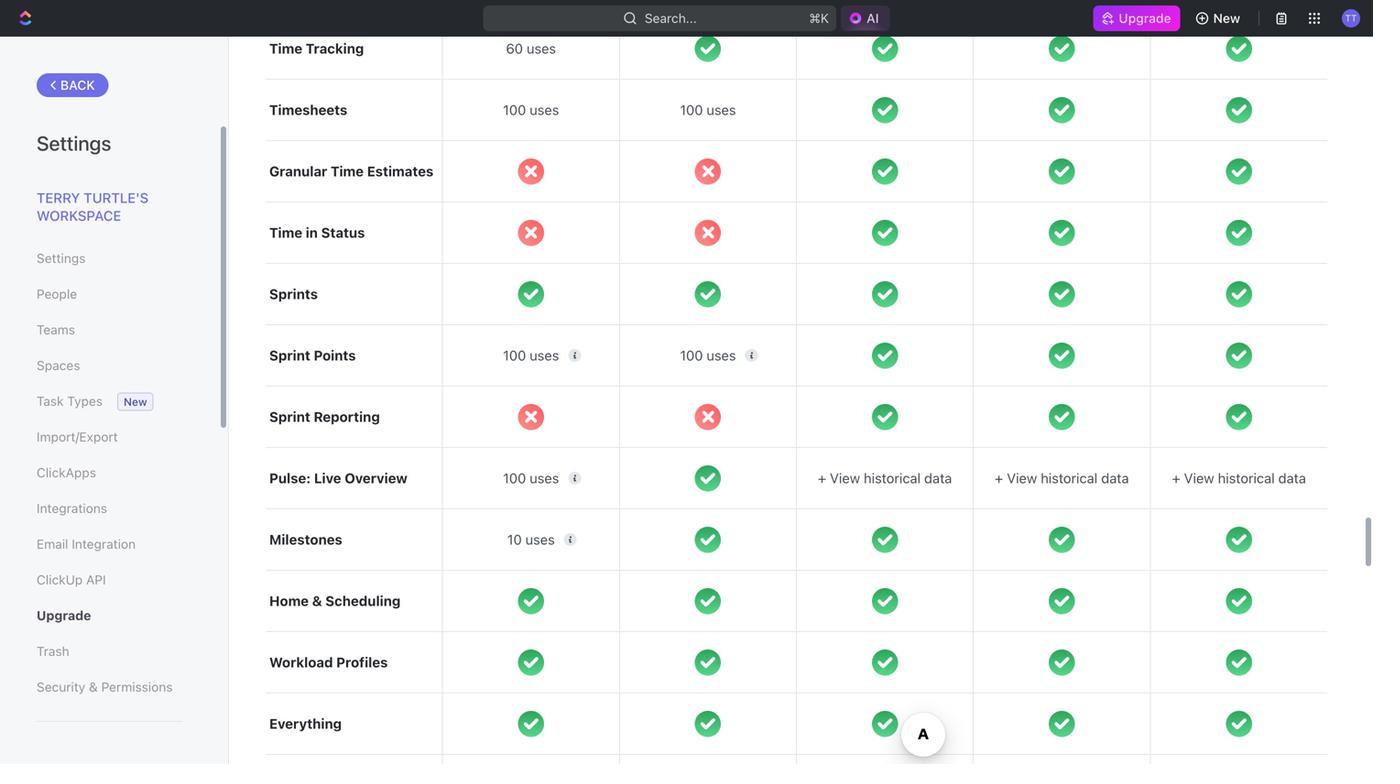 Task type: locate. For each thing, give the bounding box(es) containing it.
spaces
[[37, 358, 80, 373]]

time for time in status
[[269, 225, 303, 241]]

2 horizontal spatial +
[[1173, 470, 1181, 486]]

100 uses
[[503, 102, 559, 118], [680, 102, 736, 118], [503, 347, 559, 363], [680, 347, 736, 363], [503, 470, 559, 486]]

sprints
[[269, 286, 318, 302]]

upgrade link
[[1094, 5, 1181, 31], [37, 600, 182, 631]]

pulse:
[[269, 470, 311, 486]]

trash link
[[37, 636, 182, 667]]

0 horizontal spatial historical
[[864, 470, 921, 486]]

&
[[312, 593, 322, 609], [89, 680, 98, 695]]

live
[[314, 470, 341, 486]]

1 horizontal spatial historical
[[1041, 470, 1098, 486]]

upgrade
[[1119, 11, 1172, 26], [37, 608, 91, 623]]

check image
[[695, 36, 721, 62], [872, 36, 898, 62], [1227, 36, 1253, 62], [872, 97, 898, 123], [1049, 97, 1075, 123], [1227, 158, 1253, 185], [1049, 220, 1075, 246], [1227, 220, 1253, 246], [1227, 404, 1253, 430], [695, 527, 721, 553], [872, 527, 898, 553], [1049, 527, 1075, 553], [695, 588, 721, 614], [518, 650, 544, 676], [695, 650, 721, 676], [1049, 650, 1075, 676], [518, 711, 544, 737]]

historical
[[864, 470, 921, 486], [1041, 470, 1098, 486], [1219, 470, 1275, 486]]

0 vertical spatial upgrade
[[1119, 11, 1172, 26]]

close image for sprint reporting
[[695, 404, 721, 430]]

turtle's
[[84, 190, 149, 206]]

1 vertical spatial new
[[124, 395, 147, 408]]

2 horizontal spatial data
[[1279, 470, 1307, 486]]

upgrade link left new button
[[1094, 5, 1181, 31]]

0 vertical spatial time
[[269, 40, 303, 56]]

& right security on the bottom of the page
[[89, 680, 98, 695]]

home
[[269, 593, 309, 609]]

& right home
[[312, 593, 322, 609]]

reporting
[[314, 409, 380, 425]]

time left the tracking
[[269, 40, 303, 56]]

2 sprint from the top
[[269, 409, 311, 425]]

3 + view historical data from the left
[[1173, 470, 1307, 486]]

close image
[[695, 158, 721, 185], [518, 220, 544, 246], [695, 220, 721, 246], [518, 404, 544, 430], [695, 404, 721, 430]]

1 vertical spatial sprint
[[269, 409, 311, 425]]

back
[[60, 77, 95, 93]]

spaces link
[[37, 350, 182, 381]]

0 horizontal spatial new
[[124, 395, 147, 408]]

workload profiles
[[269, 654, 388, 670]]

1 view from the left
[[830, 470, 861, 486]]

upgrade left new button
[[1119, 11, 1172, 26]]

& inside settings element
[[89, 680, 98, 695]]

milestones
[[269, 532, 343, 548]]

clickapps link
[[37, 457, 182, 488]]

1 vertical spatial settings
[[37, 251, 86, 266]]

1 settings from the top
[[37, 131, 111, 155]]

security & permissions
[[37, 680, 173, 695]]

100
[[503, 102, 526, 118], [680, 102, 703, 118], [503, 347, 526, 363], [680, 347, 703, 363], [503, 470, 526, 486]]

time right granular at left top
[[331, 163, 364, 179]]

2 horizontal spatial + view historical data
[[1173, 470, 1307, 486]]

clickup
[[37, 572, 83, 587]]

uses
[[527, 40, 556, 56], [530, 102, 559, 118], [707, 102, 736, 118], [530, 347, 559, 363], [707, 347, 736, 363], [530, 470, 559, 486], [526, 532, 555, 548]]

upgrade down 'clickup' on the bottom left of the page
[[37, 608, 91, 623]]

upgrade inside settings element
[[37, 608, 91, 623]]

2 view from the left
[[1007, 470, 1038, 486]]

1 horizontal spatial data
[[1102, 470, 1129, 486]]

email integration link
[[37, 529, 182, 560]]

types
[[67, 394, 103, 409]]

time
[[269, 40, 303, 56], [331, 163, 364, 179], [269, 225, 303, 241]]

1 horizontal spatial upgrade
[[1119, 11, 1172, 26]]

email
[[37, 537, 68, 552]]

1 data from the left
[[925, 470, 952, 486]]

settings up people
[[37, 251, 86, 266]]

1 sprint from the top
[[269, 347, 311, 363]]

1 horizontal spatial &
[[312, 593, 322, 609]]

2 + from the left
[[995, 470, 1004, 486]]

2 vertical spatial time
[[269, 225, 303, 241]]

clickup api
[[37, 572, 106, 587]]

time tracking
[[269, 40, 364, 56]]

integration
[[72, 537, 136, 552]]

sprint left points
[[269, 347, 311, 363]]

new
[[1214, 11, 1241, 26], [124, 395, 147, 408]]

view
[[830, 470, 861, 486], [1007, 470, 1038, 486], [1185, 470, 1215, 486]]

sprint reporting
[[269, 409, 380, 425]]

+
[[818, 470, 827, 486], [995, 470, 1004, 486], [1173, 470, 1181, 486]]

api
[[86, 572, 106, 587]]

10 uses
[[507, 532, 555, 548]]

2 data from the left
[[1102, 470, 1129, 486]]

sprint left reporting
[[269, 409, 311, 425]]

workspace
[[37, 208, 121, 224]]

0 vertical spatial &
[[312, 593, 322, 609]]

new inside button
[[1214, 11, 1241, 26]]

upgrade link up trash link
[[37, 600, 182, 631]]

task types
[[37, 394, 103, 409]]

1 horizontal spatial new
[[1214, 11, 1241, 26]]

settings link
[[37, 243, 182, 274]]

teams link
[[37, 314, 182, 345]]

+ view historical data
[[818, 470, 952, 486], [995, 470, 1129, 486], [1173, 470, 1307, 486]]

1 historical from the left
[[864, 470, 921, 486]]

0 horizontal spatial view
[[830, 470, 861, 486]]

0 horizontal spatial + view historical data
[[818, 470, 952, 486]]

0 vertical spatial new
[[1214, 11, 1241, 26]]

time in status
[[269, 225, 365, 241]]

back link
[[37, 73, 109, 97]]

0 horizontal spatial +
[[818, 470, 827, 486]]

2 horizontal spatial historical
[[1219, 470, 1275, 486]]

check image
[[1049, 36, 1075, 62], [1227, 97, 1253, 123], [872, 158, 898, 185], [1049, 158, 1075, 185], [872, 220, 898, 246], [518, 281, 544, 307], [695, 281, 721, 307], [872, 281, 898, 307], [1049, 281, 1075, 307], [1227, 281, 1253, 307], [872, 343, 898, 369], [1049, 343, 1075, 369], [1227, 343, 1253, 369], [872, 404, 898, 430], [1049, 404, 1075, 430], [695, 465, 721, 492], [1227, 527, 1253, 553], [518, 588, 544, 614], [872, 588, 898, 614], [1049, 588, 1075, 614], [1227, 588, 1253, 614], [872, 650, 898, 676], [1227, 650, 1253, 676], [695, 711, 721, 737], [872, 711, 898, 737], [1049, 711, 1075, 737], [1227, 711, 1253, 737]]

close image
[[518, 158, 544, 185]]

tracking
[[306, 40, 364, 56]]

0 horizontal spatial upgrade
[[37, 608, 91, 623]]

0 horizontal spatial &
[[89, 680, 98, 695]]

3 view from the left
[[1185, 470, 1215, 486]]

1 vertical spatial upgrade link
[[37, 600, 182, 631]]

& for home
[[312, 593, 322, 609]]

new button
[[1188, 4, 1252, 33]]

sprint
[[269, 347, 311, 363], [269, 409, 311, 425]]

1 vertical spatial upgrade
[[37, 608, 91, 623]]

0 vertical spatial sprint
[[269, 347, 311, 363]]

time left 'in'
[[269, 225, 303, 241]]

1 vertical spatial &
[[89, 680, 98, 695]]

1 horizontal spatial upgrade link
[[1094, 5, 1181, 31]]

0 horizontal spatial data
[[925, 470, 952, 486]]

2 historical from the left
[[1041, 470, 1098, 486]]

sprint points
[[269, 347, 356, 363]]

granular
[[269, 163, 327, 179]]

data
[[925, 470, 952, 486], [1102, 470, 1129, 486], [1279, 470, 1307, 486]]

1 horizontal spatial view
[[1007, 470, 1038, 486]]

0 vertical spatial settings
[[37, 131, 111, 155]]

1 horizontal spatial + view historical data
[[995, 470, 1129, 486]]

ai
[[867, 11, 879, 26]]

import/export
[[37, 429, 118, 444]]

2 horizontal spatial view
[[1185, 470, 1215, 486]]

settings
[[37, 131, 111, 155], [37, 251, 86, 266]]

1 horizontal spatial +
[[995, 470, 1004, 486]]

points
[[314, 347, 356, 363]]

settings up terry
[[37, 131, 111, 155]]

teams
[[37, 322, 75, 337]]

clickup api link
[[37, 565, 182, 596]]

0 vertical spatial upgrade link
[[1094, 5, 1181, 31]]

trash
[[37, 644, 69, 659]]



Task type: describe. For each thing, give the bounding box(es) containing it.
close image for granular time estimates
[[695, 158, 721, 185]]

clickapps
[[37, 465, 96, 480]]

60
[[506, 40, 523, 56]]

⌘k
[[809, 11, 829, 26]]

estimates
[[367, 163, 434, 179]]

60 uses
[[506, 40, 556, 56]]

3 + from the left
[[1173, 470, 1181, 486]]

terry
[[37, 190, 80, 206]]

close image for time in status
[[695, 220, 721, 246]]

sprint for sprint points
[[269, 347, 311, 363]]

3 historical from the left
[[1219, 470, 1275, 486]]

security & permissions link
[[37, 672, 182, 703]]

permissions
[[101, 680, 173, 695]]

people link
[[37, 279, 182, 310]]

home & scheduling
[[269, 593, 401, 609]]

pulse: live overview
[[269, 470, 408, 486]]

1 vertical spatial time
[[331, 163, 364, 179]]

granular time estimates
[[269, 163, 434, 179]]

ai button
[[841, 5, 890, 31]]

0 horizontal spatial upgrade link
[[37, 600, 182, 631]]

2 + view historical data from the left
[[995, 470, 1129, 486]]

search...
[[645, 11, 697, 26]]

in
[[306, 225, 318, 241]]

integrations link
[[37, 493, 182, 524]]

3 data from the left
[[1279, 470, 1307, 486]]

1 + from the left
[[818, 470, 827, 486]]

new inside settings element
[[124, 395, 147, 408]]

tt button
[[1337, 4, 1366, 33]]

2 settings from the top
[[37, 251, 86, 266]]

timesheets
[[269, 102, 348, 118]]

email integration
[[37, 537, 136, 552]]

& for security
[[89, 680, 98, 695]]

10
[[507, 532, 522, 548]]

settings element
[[0, 37, 229, 764]]

security
[[37, 680, 85, 695]]

workload
[[269, 654, 333, 670]]

scheduling
[[326, 593, 401, 609]]

task
[[37, 394, 64, 409]]

people
[[37, 286, 77, 302]]

everything
[[269, 716, 342, 732]]

integrations
[[37, 501, 107, 516]]

status
[[321, 225, 365, 241]]

time for time tracking
[[269, 40, 303, 56]]

profiles
[[336, 654, 388, 670]]

tt
[[1346, 13, 1358, 23]]

terry turtle's workspace
[[37, 190, 149, 224]]

1 + view historical data from the left
[[818, 470, 952, 486]]

sprint for sprint reporting
[[269, 409, 311, 425]]

overview
[[345, 470, 408, 486]]

import/export link
[[37, 422, 182, 453]]



Task type: vqa. For each thing, say whether or not it's contained in the screenshot.
you
no



